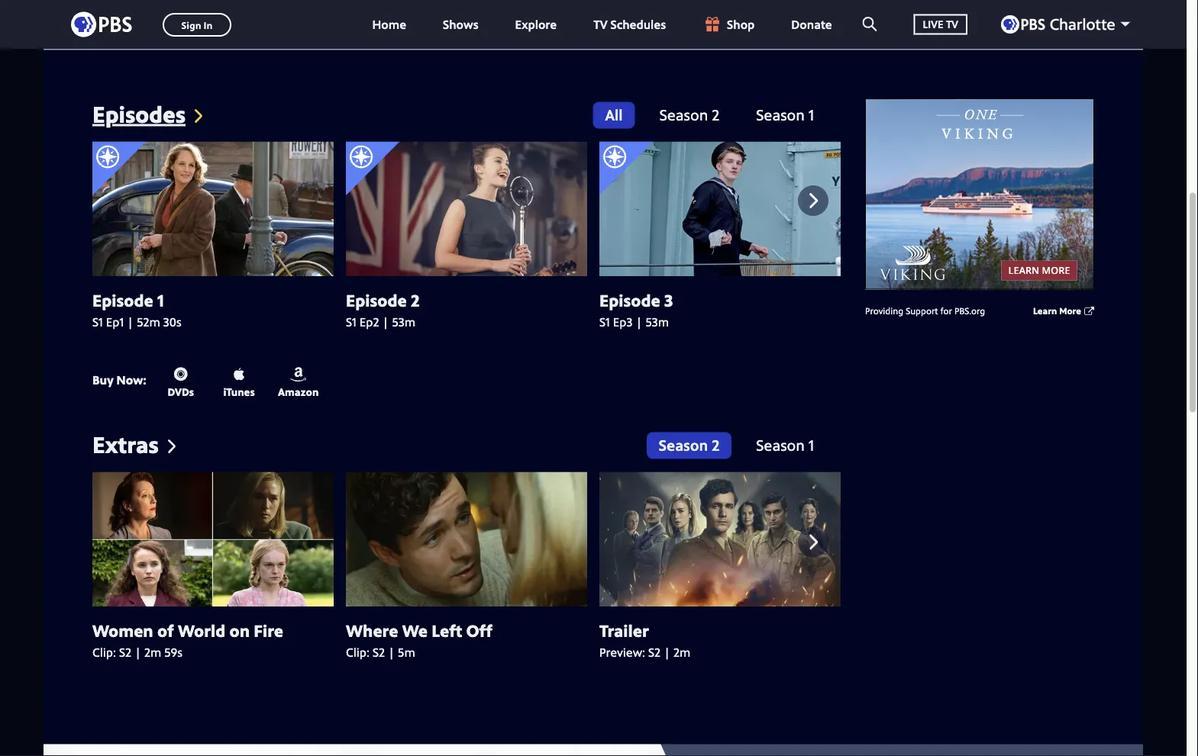 Task type: vqa. For each thing, say whether or not it's contained in the screenshot.
FILTERS:
no



Task type: locate. For each thing, give the bounding box(es) containing it.
| right preview:
[[664, 645, 671, 661]]

30s
[[163, 314, 181, 330]]

pbs.org
[[955, 305, 985, 317]]

left
[[432, 619, 462, 642]]

1 53m from the left
[[392, 314, 415, 330]]

2 region from the top
[[92, 472, 841, 684]]

| right ep1 at the left of the page
[[127, 314, 134, 330]]

53m inside episode 3 s1 ep3 | 53m
[[646, 314, 669, 330]]

s2 inside where we left off clip: s2 | 5m
[[373, 645, 385, 661]]

1 vertical spatial region
[[92, 472, 841, 684]]

2m down trailer link
[[674, 645, 691, 661]]

s2 down 'where'
[[373, 645, 385, 661]]

1 region from the top
[[92, 142, 841, 331]]

episode for episode 3
[[600, 289, 660, 311]]

tv schedules
[[594, 16, 666, 32]]

0 horizontal spatial tv
[[594, 16, 608, 32]]

season
[[660, 104, 708, 125], [756, 104, 805, 125], [659, 435, 708, 456], [756, 435, 805, 456]]

dvds link
[[168, 367, 194, 399]]

1 horizontal spatial episode
[[346, 289, 407, 311]]

s1 left ep1 at the left of the page
[[92, 314, 103, 330]]

amazon
[[278, 384, 319, 399]]

pbs charlotte image
[[1001, 15, 1115, 34]]

2 season 1 from the top
[[756, 435, 814, 456]]

1 horizontal spatial s2
[[373, 645, 385, 661]]

search image
[[863, 17, 877, 31]]

season 1
[[756, 104, 814, 125], [756, 435, 814, 456]]

clip: down women in the left of the page
[[92, 645, 116, 661]]

2
[[712, 104, 720, 125], [411, 289, 420, 311], [712, 435, 720, 456]]

clip: inside where we left off clip: s2 | 5m
[[346, 645, 370, 661]]

2 clip: from the left
[[346, 645, 370, 661]]

2 horizontal spatial s1
[[600, 314, 610, 330]]

video thumbnail: world on fire where we left off image
[[346, 472, 587, 607]]

s1 for episode 1
[[92, 314, 103, 330]]

s1 left ep3
[[600, 314, 610, 330]]

53m inside episode 2 s1 ep2 | 53m
[[392, 314, 415, 330]]

live tv
[[923, 17, 958, 31]]

trailer preview: s2 | 2m
[[600, 619, 691, 661]]

1 horizontal spatial s1
[[346, 314, 356, 330]]

2 horizontal spatial episode
[[600, 289, 660, 311]]

support
[[906, 305, 938, 317]]

episode up ep2 on the top left of the page
[[346, 289, 407, 311]]

2m left 59s
[[144, 645, 161, 661]]

1 s2 from the left
[[119, 645, 131, 661]]

s2 down women in the left of the page
[[119, 645, 131, 661]]

s1 inside episode 2 s1 ep2 | 53m
[[346, 314, 356, 330]]

region containing episode 1
[[92, 142, 841, 331]]

1 clip: from the left
[[92, 645, 116, 661]]

3 s1 from the left
[[600, 314, 610, 330]]

2 s2 from the left
[[373, 645, 385, 661]]

2 inside episode 2 s1 ep2 | 53m
[[411, 289, 420, 311]]

episode up ep3
[[600, 289, 660, 311]]

59s
[[164, 645, 183, 661]]

region
[[92, 142, 841, 331], [92, 472, 841, 684]]

trailer
[[600, 619, 649, 642]]

1 vertical spatial season 1
[[756, 435, 814, 456]]

tv right live
[[946, 17, 958, 31]]

1 horizontal spatial clip:
[[346, 645, 370, 661]]

2 vertical spatial 2
[[712, 435, 720, 456]]

video thumbnail: world on fire episode 3 image
[[600, 142, 841, 276]]

donate link
[[776, 0, 847, 49]]

home
[[372, 16, 406, 32]]

tv left schedules
[[594, 16, 608, 32]]

s1 inside episode 3 s1 ep3 | 53m
[[600, 314, 610, 330]]

episode inside episode 3 s1 ep3 | 53m
[[600, 289, 660, 311]]

s1
[[92, 314, 103, 330], [346, 314, 356, 330], [600, 314, 610, 330]]

advertisement region
[[865, 99, 1094, 290]]

shop
[[727, 16, 755, 32]]

| down women in the left of the page
[[134, 645, 141, 661]]

0 horizontal spatial episode
[[92, 289, 153, 311]]

53m right ep2 on the top left of the page
[[392, 314, 415, 330]]

| right ep2 on the top left of the page
[[382, 314, 389, 330]]

episode 2 link
[[346, 289, 575, 311]]

1 episode from the left
[[92, 289, 153, 311]]

passport image for episode 1
[[92, 142, 146, 196]]

53m for 2
[[392, 314, 415, 330]]

providing support for pbs.org
[[865, 305, 985, 317]]

| right ep3
[[636, 314, 643, 330]]

1 horizontal spatial tv
[[946, 17, 958, 31]]

0 vertical spatial region
[[92, 142, 841, 331]]

shows
[[443, 16, 479, 32]]

0 horizontal spatial 2m
[[144, 645, 161, 661]]

passport image for episode 3
[[600, 142, 654, 196]]

2 horizontal spatial passport image
[[600, 142, 654, 196]]

shop link
[[687, 0, 770, 49]]

donate
[[791, 16, 832, 32]]

clip: inside the "women of world on fire clip: s2 | 2m 59s"
[[92, 645, 116, 661]]

episode inside episode 1 s1 ep1 | 52m 30s
[[92, 289, 153, 311]]

2 53m from the left
[[646, 314, 669, 330]]

region containing women of world on fire
[[92, 472, 841, 684]]

3 episode from the left
[[600, 289, 660, 311]]

0 horizontal spatial passport image
[[92, 142, 146, 196]]

2 episode from the left
[[346, 289, 407, 311]]

2m inside the "women of world on fire clip: s2 | 2m 59s"
[[144, 645, 161, 661]]

fire
[[254, 619, 283, 642]]

1 horizontal spatial 53m
[[646, 314, 669, 330]]

learn more link
[[1033, 305, 1081, 317]]

clip: down 'where'
[[346, 645, 370, 661]]

tv
[[594, 16, 608, 32], [946, 17, 958, 31]]

| inside the "women of world on fire clip: s2 | 2m 59s"
[[134, 645, 141, 661]]

s2 inside trailer preview: s2 | 2m
[[648, 645, 661, 661]]

1 vertical spatial 1
[[157, 289, 164, 311]]

53m
[[392, 314, 415, 330], [646, 314, 669, 330]]

3 s2 from the left
[[648, 645, 661, 661]]

now:
[[117, 372, 146, 388]]

amazon link
[[278, 367, 319, 399]]

0 horizontal spatial s2
[[119, 645, 131, 661]]

0 vertical spatial 2
[[712, 104, 720, 125]]

episode up ep1 at the left of the page
[[92, 289, 153, 311]]

s2 right preview:
[[648, 645, 661, 661]]

passport image
[[92, 142, 146, 196], [346, 142, 400, 196], [600, 142, 654, 196]]

next slide image
[[802, 185, 825, 216]]

clip:
[[92, 645, 116, 661], [346, 645, 370, 661]]

2 horizontal spatial s2
[[648, 645, 661, 661]]

s1 left ep2 on the top left of the page
[[346, 314, 356, 330]]

1 2m from the left
[[144, 645, 161, 661]]

all
[[605, 104, 623, 125]]

3
[[664, 289, 673, 311]]

53m down 3
[[646, 314, 669, 330]]

1 vertical spatial 2
[[411, 289, 420, 311]]

more
[[1059, 305, 1081, 317]]

s2
[[119, 645, 131, 661], [373, 645, 385, 661], [648, 645, 661, 661]]

2 2m from the left
[[674, 645, 691, 661]]

ep1
[[106, 314, 124, 330]]

| left 5m on the left bottom of the page
[[388, 645, 395, 661]]

of
[[157, 619, 174, 642]]

1 horizontal spatial 2m
[[674, 645, 691, 661]]

52m
[[137, 314, 160, 330]]

0 vertical spatial 1
[[809, 104, 814, 125]]

3 passport image from the left
[[600, 142, 654, 196]]

episode 1 s1 ep1 | 52m 30s
[[92, 289, 181, 330]]

2 passport image from the left
[[346, 142, 400, 196]]

2 s1 from the left
[[346, 314, 356, 330]]

episodes link
[[92, 99, 202, 130]]

episode inside episode 2 s1 ep2 | 53m
[[346, 289, 407, 311]]

0 horizontal spatial s1
[[92, 314, 103, 330]]

2m
[[144, 645, 161, 661], [674, 645, 691, 661]]

2m inside trailer preview: s2 | 2m
[[674, 645, 691, 661]]

2 vertical spatial 1
[[809, 435, 814, 456]]

season 2
[[660, 104, 720, 125], [659, 435, 720, 456]]

1
[[809, 104, 814, 125], [157, 289, 164, 311], [809, 435, 814, 456]]

0 horizontal spatial 53m
[[392, 314, 415, 330]]

episode
[[92, 289, 153, 311], [346, 289, 407, 311], [600, 289, 660, 311]]

episode 3 s1 ep3 | 53m
[[600, 289, 673, 330]]

s1 inside episode 1 s1 ep1 | 52m 30s
[[92, 314, 103, 330]]

1 horizontal spatial passport image
[[346, 142, 400, 196]]

0 horizontal spatial clip:
[[92, 645, 116, 661]]

|
[[127, 314, 134, 330], [382, 314, 389, 330], [636, 314, 643, 330], [134, 645, 141, 661], [388, 645, 395, 661], [664, 645, 671, 661]]

extras link
[[92, 429, 176, 461]]

0 vertical spatial season 1
[[756, 104, 814, 125]]

1 s1 from the left
[[92, 314, 103, 330]]

learn more
[[1033, 305, 1081, 317]]

1 passport image from the left
[[92, 142, 146, 196]]

off
[[466, 619, 493, 642]]



Task type: describe. For each thing, give the bounding box(es) containing it.
live
[[923, 17, 944, 31]]

1 inside episode 1 s1 ep1 | 52m 30s
[[157, 289, 164, 311]]

for
[[941, 305, 952, 317]]

1 season 1 from the top
[[756, 104, 814, 125]]

where we left off clip: s2 | 5m
[[346, 619, 493, 661]]

trailer link
[[600, 619, 829, 642]]

s1 for episode 2
[[346, 314, 356, 330]]

dvds
[[168, 384, 194, 399]]

s2 inside the "women of world on fire clip: s2 | 2m 59s"
[[119, 645, 131, 661]]

video thumbnail: world on fire women of world on fire image
[[92, 472, 334, 607]]

ep3
[[613, 314, 633, 330]]

women
[[92, 619, 153, 642]]

episodes
[[92, 99, 186, 130]]

learn
[[1033, 305, 1057, 317]]

region for extras
[[92, 472, 841, 684]]

episode for episode 2
[[346, 289, 407, 311]]

s1 for episode 3
[[600, 314, 610, 330]]

where
[[346, 619, 398, 642]]

providing
[[865, 305, 904, 317]]

women of world on fire clip: s2 | 2m 59s
[[92, 619, 283, 661]]

1 vertical spatial season 2
[[659, 435, 720, 456]]

episode for episode 1
[[92, 289, 153, 311]]

pbs image
[[71, 7, 132, 42]]

| inside where we left off clip: s2 | 5m
[[388, 645, 395, 661]]

episode 1 link
[[92, 289, 322, 311]]

region for episodes
[[92, 142, 841, 331]]

explore link
[[500, 0, 572, 49]]

tv schedules link
[[578, 0, 681, 49]]

world
[[178, 619, 226, 642]]

| inside episode 1 s1 ep1 | 52m 30s
[[127, 314, 134, 330]]

shows link
[[428, 0, 494, 49]]

home link
[[357, 0, 422, 49]]

53m for 3
[[646, 314, 669, 330]]

itunes link
[[212, 367, 266, 399]]

preview:
[[600, 645, 645, 661]]

itunes
[[223, 384, 255, 399]]

5m
[[398, 645, 415, 661]]

women of world on fire link
[[92, 619, 322, 642]]

interview with gregg sulkin image
[[44, 745, 702, 757]]

live tv link
[[899, 0, 983, 49]]

explore
[[515, 16, 557, 32]]

episode 3 link
[[600, 289, 829, 311]]

on
[[230, 619, 250, 642]]

video thumbnail: world on fire episode 1 image
[[92, 142, 334, 276]]

next slide image
[[802, 527, 825, 558]]

| inside episode 3 s1 ep3 | 53m
[[636, 314, 643, 330]]

buy
[[92, 372, 114, 388]]

episode 2 s1 ep2 | 53m
[[346, 289, 420, 330]]

where we left off link
[[346, 619, 575, 642]]

video thumbnail: world on fire episode 2 image
[[346, 142, 587, 276]]

| inside trailer preview: s2 | 2m
[[664, 645, 671, 661]]

ep2
[[360, 314, 379, 330]]

0 vertical spatial season 2
[[660, 104, 720, 125]]

| inside episode 2 s1 ep2 | 53m
[[382, 314, 389, 330]]

we
[[402, 619, 428, 642]]

video thumbnail: world on fire trailer image
[[600, 472, 841, 607]]

buy now:
[[92, 372, 146, 388]]

passport image for episode 2
[[346, 142, 400, 196]]

extras
[[92, 429, 159, 461]]

schedules
[[611, 16, 666, 32]]



